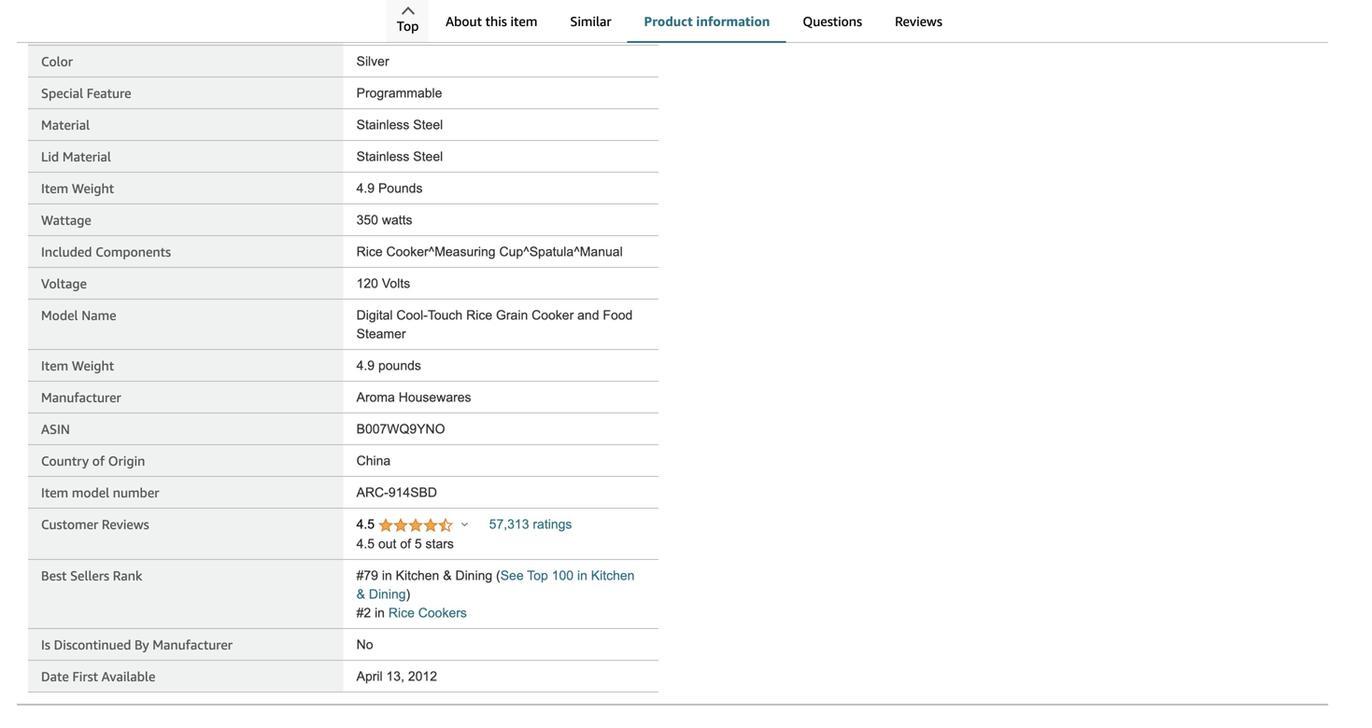 Task type: vqa. For each thing, say whether or not it's contained in the screenshot.


Task type: locate. For each thing, give the bounding box(es) containing it.
item weight for 4.9 pounds
[[41, 358, 114, 373]]

weight down "lid material"
[[72, 181, 114, 196]]

ratings
[[533, 517, 572, 532]]

rice down "350"
[[356, 245, 383, 259]]

1 vertical spatial steel
[[413, 149, 443, 164]]

57,313 ratings
[[489, 517, 572, 532]]

in right 100
[[577, 569, 587, 583]]

4.9 up "350"
[[356, 181, 375, 196]]

steel down programmable
[[413, 118, 443, 132]]

1 vertical spatial item
[[41, 358, 68, 373]]

item weight
[[41, 181, 114, 196], [41, 358, 114, 373]]

kitchen up )
[[396, 569, 439, 583]]

2 stainless from the top
[[356, 149, 410, 164]]

item for 4.9 pounds
[[41, 358, 68, 373]]

item weight down model name on the left top
[[41, 358, 114, 373]]

&
[[443, 569, 452, 583], [356, 587, 365, 602]]

dining left (
[[455, 569, 492, 583]]

4.9 up aroma
[[356, 359, 375, 373]]

model
[[41, 308, 78, 323]]

1 horizontal spatial kitchen
[[591, 569, 635, 583]]

0 horizontal spatial top
[[397, 18, 419, 34]]

item down lid
[[41, 181, 68, 196]]

rice down )
[[388, 606, 415, 621]]

material down special
[[41, 117, 90, 132]]

0 horizontal spatial reviews
[[102, 517, 149, 532]]

1 weight from the top
[[72, 181, 114, 196]]

kitchen right 100
[[591, 569, 635, 583]]

1 stainless steel from the top
[[356, 118, 443, 132]]

special
[[41, 85, 83, 101]]

1 steel from the top
[[413, 118, 443, 132]]

material
[[41, 117, 90, 132], [62, 149, 111, 164]]

reviews down number
[[102, 517, 149, 532]]

2 steel from the top
[[413, 149, 443, 164]]

country of origin
[[41, 453, 145, 469]]

stainless steel down programmable
[[356, 118, 443, 132]]

dining
[[455, 569, 492, 583], [369, 587, 406, 602]]

cookers
[[418, 606, 467, 621]]

4.9 for 4.9 pounds
[[356, 359, 375, 373]]

steel
[[413, 118, 443, 132], [413, 149, 443, 164]]

0 horizontal spatial rice
[[356, 245, 383, 259]]

0 vertical spatial 4.5
[[356, 517, 378, 532]]

1 4.5 from the top
[[356, 517, 378, 532]]

date first available
[[41, 669, 155, 685]]

stainless up 4.9 pounds on the left of the page
[[356, 149, 410, 164]]

1 vertical spatial weight
[[72, 358, 114, 373]]

top
[[397, 18, 419, 34], [527, 569, 548, 583]]

57,313 ratings link
[[489, 517, 572, 532]]

1 vertical spatial top
[[527, 569, 548, 583]]

0 horizontal spatial kitchen
[[396, 569, 439, 583]]

stainless steel up pounds
[[356, 149, 443, 164]]

1 horizontal spatial reviews
[[895, 14, 942, 29]]

rice inside digital cool-touch rice grain cooker and food steamer
[[466, 308, 492, 323]]

1 vertical spatial 4.5
[[356, 537, 375, 551]]

customer
[[41, 517, 98, 532]]

reviews right questions on the top right of the page
[[895, 14, 942, 29]]

1 item weight from the top
[[41, 181, 114, 196]]

steel up pounds
[[413, 149, 443, 164]]

4.9
[[356, 181, 375, 196], [356, 359, 375, 373]]

name
[[81, 308, 116, 323]]

in inside see top 100 in kitchen & dining
[[577, 569, 587, 583]]

1 horizontal spatial dining
[[455, 569, 492, 583]]

1 vertical spatial 4.9
[[356, 359, 375, 373]]

1 vertical spatial manufacturer
[[153, 637, 233, 653]]

2 horizontal spatial rice
[[466, 308, 492, 323]]

2 4.9 from the top
[[356, 359, 375, 373]]

programmable
[[356, 86, 442, 100]]

4.9 for 4.9 pounds
[[356, 181, 375, 196]]

1 vertical spatial dining
[[369, 587, 406, 602]]

china
[[356, 454, 391, 468]]

2 weight from the top
[[72, 358, 114, 373]]

1 horizontal spatial top
[[527, 569, 548, 583]]

lid
[[41, 149, 59, 164]]

#79
[[356, 569, 378, 583]]

manufacturer right by at the bottom left
[[153, 637, 233, 653]]

0 horizontal spatial dining
[[369, 587, 406, 602]]

0 horizontal spatial of
[[92, 453, 105, 469]]

100
[[552, 569, 574, 583]]

kitchen
[[396, 569, 439, 583], [591, 569, 635, 583]]

best
[[41, 568, 67, 584]]

1 item from the top
[[41, 181, 68, 196]]

model
[[72, 485, 109, 501]]

2 item weight from the top
[[41, 358, 114, 373]]

0 vertical spatial weight
[[72, 181, 114, 196]]

item down model
[[41, 358, 68, 373]]

stainless for material
[[356, 118, 410, 132]]

in
[[382, 569, 392, 583], [577, 569, 587, 583], [375, 606, 385, 621]]

0 vertical spatial 4.9
[[356, 181, 375, 196]]

item
[[41, 181, 68, 196], [41, 358, 68, 373], [41, 485, 68, 501]]

1 horizontal spatial &
[[443, 569, 452, 583]]

top right hand
[[397, 18, 419, 34]]

housewares
[[399, 390, 471, 405]]

1 vertical spatial of
[[400, 537, 411, 551]]

0 vertical spatial of
[[92, 453, 105, 469]]

special feature
[[41, 85, 131, 101]]

dining down #79
[[369, 587, 406, 602]]

4.5 up out
[[356, 517, 378, 532]]

rice cooker^measuring cup^spatula^manual
[[356, 245, 623, 259]]

0 vertical spatial stainless steel
[[356, 118, 443, 132]]

1 4.9 from the top
[[356, 181, 375, 196]]

1 vertical spatial stainless steel
[[356, 149, 443, 164]]

in right #79
[[382, 569, 392, 583]]

2 vertical spatial item
[[41, 485, 68, 501]]

& down stars
[[443, 569, 452, 583]]

arc-
[[356, 486, 388, 500]]

weight down name
[[72, 358, 114, 373]]

rice
[[356, 245, 383, 259], [466, 308, 492, 323], [388, 606, 415, 621]]

0 vertical spatial top
[[397, 18, 419, 34]]

digital
[[356, 308, 393, 323]]

2 vertical spatial rice
[[388, 606, 415, 621]]

b007wq9yno
[[356, 422, 445, 437]]

top left 100
[[527, 569, 548, 583]]

1 stainless from the top
[[356, 118, 410, 132]]

item
[[510, 14, 537, 29]]

0 vertical spatial manufacturer
[[41, 390, 121, 405]]

1 vertical spatial stainless
[[356, 149, 410, 164]]

0 vertical spatial item
[[41, 181, 68, 196]]

aroma
[[356, 390, 395, 405]]

kitchen inside see top 100 in kitchen & dining
[[591, 569, 635, 583]]

stainless for lid material
[[356, 149, 410, 164]]

2 stainless steel from the top
[[356, 149, 443, 164]]

1 horizontal spatial rice
[[388, 606, 415, 621]]

4.5 left out
[[356, 537, 375, 551]]

in right #2
[[375, 606, 385, 621]]

4.5 inside button
[[356, 517, 378, 532]]

manufacturer
[[41, 390, 121, 405], [153, 637, 233, 653]]

weight
[[72, 181, 114, 196], [72, 358, 114, 373]]

manufacturer up asin in the left bottom of the page
[[41, 390, 121, 405]]

and
[[577, 308, 599, 323]]

4.5 for 4.5
[[356, 517, 378, 532]]

2 item from the top
[[41, 358, 68, 373]]

2 kitchen from the left
[[591, 569, 635, 583]]

0 vertical spatial steel
[[413, 118, 443, 132]]

questions
[[803, 14, 862, 29]]

steel for material
[[413, 118, 443, 132]]

item model number
[[41, 485, 159, 501]]

4.5 out of 5 stars
[[356, 537, 454, 551]]

country
[[41, 453, 89, 469]]

stars
[[426, 537, 454, 551]]

0 horizontal spatial &
[[356, 587, 365, 602]]

volts
[[382, 276, 410, 291]]

0 vertical spatial rice
[[356, 245, 383, 259]]

asin
[[41, 422, 70, 437]]

of left 5
[[400, 537, 411, 551]]

of
[[92, 453, 105, 469], [400, 537, 411, 551]]

reviews
[[895, 14, 942, 29], [102, 517, 149, 532]]

#79 in kitchen & dining (
[[356, 569, 500, 583]]

1 vertical spatial rice
[[466, 308, 492, 323]]

rice left grain
[[466, 308, 492, 323]]

stainless down programmable
[[356, 118, 410, 132]]

1 vertical spatial item weight
[[41, 358, 114, 373]]

pounds
[[378, 359, 421, 373]]

item down country
[[41, 485, 68, 501]]

0 horizontal spatial manufacturer
[[41, 390, 121, 405]]

1 vertical spatial &
[[356, 587, 365, 602]]

top inside see top 100 in kitchen & dining
[[527, 569, 548, 583]]

0 vertical spatial item weight
[[41, 181, 114, 196]]

material right lid
[[62, 149, 111, 164]]

& up #2
[[356, 587, 365, 602]]

350 watts
[[356, 213, 412, 227]]

item for 4.9 pounds
[[41, 181, 68, 196]]

item weight down "lid material"
[[41, 181, 114, 196]]

stainless steel
[[356, 118, 443, 132], [356, 149, 443, 164]]

see
[[500, 569, 524, 583]]

stainless
[[356, 118, 410, 132], [356, 149, 410, 164]]

digital cool-touch rice grain cooker and food steamer
[[356, 308, 633, 341]]

1 vertical spatial material
[[62, 149, 111, 164]]

0 vertical spatial stainless
[[356, 118, 410, 132]]

2 4.5 from the top
[[356, 537, 375, 551]]

in for #79 in kitchen & dining (
[[382, 569, 392, 583]]

of left "origin" at left
[[92, 453, 105, 469]]

3 item from the top
[[41, 485, 68, 501]]

0 vertical spatial reviews
[[895, 14, 942, 29]]

is
[[41, 637, 50, 653]]



Task type: describe. For each thing, give the bounding box(es) containing it.
grain
[[496, 308, 528, 323]]

first
[[72, 669, 98, 685]]

stainless steel for material
[[356, 118, 443, 132]]

350
[[356, 213, 378, 227]]

57,313
[[489, 517, 529, 532]]

model name
[[41, 308, 116, 323]]

item for arc-914sbd
[[41, 485, 68, 501]]

1 horizontal spatial of
[[400, 537, 411, 551]]

aroma housewares
[[356, 390, 471, 405]]

weight for 4.9 pounds
[[72, 358, 114, 373]]

discontinued
[[54, 637, 131, 653]]

voltage
[[41, 276, 87, 291]]

watts
[[382, 213, 412, 227]]

color
[[41, 54, 73, 69]]

914sbd
[[388, 486, 437, 500]]

4.5 button
[[356, 517, 468, 535]]

similar
[[570, 14, 611, 29]]

number
[[113, 485, 159, 501]]

cooker^measuring
[[386, 245, 496, 259]]

lid material
[[41, 149, 111, 164]]

1 kitchen from the left
[[396, 569, 439, 583]]

1 vertical spatial reviews
[[102, 517, 149, 532]]

cool-
[[396, 308, 428, 323]]

popover image
[[462, 522, 468, 527]]

date
[[41, 669, 69, 685]]

about this item
[[446, 14, 537, 29]]

sellers
[[70, 568, 109, 584]]

steel for lid material
[[413, 149, 443, 164]]

best sellers rank
[[41, 568, 142, 584]]

in for #2 in rice cookers
[[375, 606, 385, 621]]

included components
[[41, 244, 171, 260]]

wash
[[391, 22, 424, 37]]

item weight for 4.9 pounds
[[41, 181, 114, 196]]

no
[[356, 638, 373, 652]]

dining inside see top 100 in kitchen & dining
[[369, 587, 406, 602]]

0 vertical spatial material
[[41, 117, 90, 132]]

rank
[[113, 568, 142, 584]]

)
[[406, 587, 410, 602]]

& inside see top 100 in kitchen & dining
[[356, 587, 365, 602]]

about
[[446, 14, 482, 29]]

cooker
[[532, 308, 574, 323]]

1 horizontal spatial manufacturer
[[153, 637, 233, 653]]

april
[[356, 670, 383, 684]]

arc-914sbd
[[356, 486, 437, 500]]

included
[[41, 244, 92, 260]]

#2
[[356, 606, 371, 621]]

2012
[[408, 670, 437, 684]]

silver
[[356, 54, 389, 68]]

(
[[496, 569, 500, 583]]

see top 100 in kitchen & dining
[[356, 569, 635, 602]]

touch
[[428, 308, 463, 323]]

is discontinued by manufacturer
[[41, 637, 233, 653]]

available
[[102, 669, 155, 685]]

120
[[356, 276, 378, 291]]

food
[[603, 308, 633, 323]]

hand wash
[[356, 22, 424, 37]]

4.5 for 4.5 out of 5 stars
[[356, 537, 375, 551]]

april 13, 2012
[[356, 670, 437, 684]]

out
[[378, 537, 396, 551]]

product information
[[644, 14, 770, 29]]

#2 in rice cookers
[[356, 606, 467, 621]]

wattage
[[41, 212, 91, 228]]

5
[[415, 537, 422, 551]]

this
[[485, 14, 507, 29]]

rice cookers link
[[388, 606, 467, 621]]

4.9 pounds
[[356, 359, 421, 373]]

cup^spatula^manual
[[499, 245, 623, 259]]

4.9 pounds
[[356, 181, 423, 196]]

by
[[135, 637, 149, 653]]

information
[[696, 14, 770, 29]]

feature
[[87, 85, 131, 101]]

13,
[[386, 670, 404, 684]]

components
[[95, 244, 171, 260]]

0 vertical spatial dining
[[455, 569, 492, 583]]

see top 100 in kitchen & dining link
[[356, 569, 635, 602]]

product
[[644, 14, 693, 29]]

pounds
[[378, 181, 423, 196]]

0 vertical spatial &
[[443, 569, 452, 583]]

stainless steel for lid material
[[356, 149, 443, 164]]

weight for 4.9 pounds
[[72, 181, 114, 196]]

origin
[[108, 453, 145, 469]]

customer reviews
[[41, 517, 149, 532]]

120 volts
[[356, 276, 410, 291]]

hand
[[356, 22, 388, 37]]

steamer
[[356, 327, 406, 341]]



